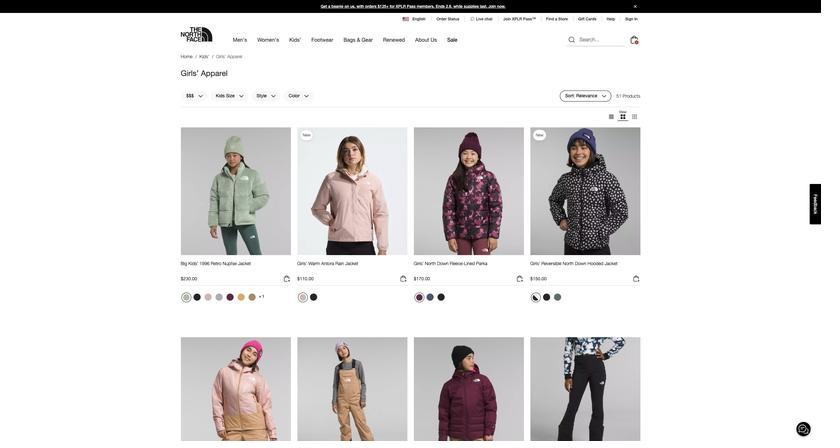 Task type: locate. For each thing, give the bounding box(es) containing it.
0 horizontal spatial pink moss image
[[204, 294, 212, 301]]

find a store
[[546, 17, 568, 21]]

1 horizontal spatial kids' link
[[289, 31, 301, 48]]

girls' inside the girls' north down fleece-lined parka button
[[414, 261, 424, 266]]

big kids' 1996 retro nuptse jacket
[[181, 261, 251, 266]]

1 horizontal spatial xplr
[[512, 17, 522, 21]]

Meld Grey Metallic Print radio
[[214, 292, 224, 303]]

tnf black image right cave blue icon
[[437, 294, 445, 301]]

boysenberry image
[[226, 294, 234, 301]]

hooded
[[588, 261, 603, 266]]

about us link
[[415, 31, 437, 48]]

pink moss image left 'meld grey metallic print' image
[[204, 294, 212, 301]]

warm
[[308, 261, 320, 266]]

down inside girls' reversible north down hooded jacket button
[[575, 261, 586, 266]]

Pink Moss radio
[[298, 293, 308, 303]]

color button
[[283, 90, 314, 102]]

1 new from the left
[[303, 133, 310, 138]]

1 vertical spatial join
[[503, 17, 511, 21]]

/ left girls' apparel "element"
[[212, 54, 214, 59]]

sort: relevance button
[[560, 90, 611, 102]]

0 horizontal spatial a
[[328, 4, 330, 9]]

0 vertical spatial join
[[489, 4, 496, 9]]

girls' reversible north down hooded jacket
[[530, 261, 618, 266]]

girls'
[[216, 54, 226, 59], [181, 68, 199, 78]]

about us
[[415, 37, 437, 43]]

girls' warm antora rain jacket image
[[297, 127, 407, 256]]

1 down in at the top right of the page
[[636, 41, 637, 44]]

$choose color$ option group
[[181, 292, 258, 305], [297, 292, 319, 305], [414, 292, 447, 305], [530, 292, 563, 305]]

3 $choose color$ option group from the left
[[414, 292, 447, 305]]

0 vertical spatial kids'
[[289, 37, 301, 43]]

kids' link up girls' apparel
[[199, 54, 209, 59]]

2 horizontal spatial girls'
[[530, 261, 540, 266]]

join
[[489, 4, 496, 9], [503, 17, 511, 21]]

footwear link
[[311, 31, 333, 48]]

pink moss image inside option
[[300, 295, 306, 301]]

1 horizontal spatial north
[[563, 261, 574, 266]]

kids' up girls' apparel
[[199, 54, 209, 59]]

on
[[345, 4, 349, 9]]

1
[[636, 41, 637, 44], [262, 295, 264, 299]]

+ 1 button
[[258, 292, 266, 301]]

store
[[558, 17, 568, 21]]

sort:
[[565, 93, 575, 98]]

Misty Sage radio
[[181, 293, 191, 303]]

us
[[431, 37, 437, 43]]

1 vertical spatial a
[[555, 17, 557, 21]]

1 horizontal spatial kids'
[[289, 37, 301, 43]]

big kids' 1996 retro nuptse jacket image
[[181, 127, 291, 256]]

tnf black tnf mini toss print image
[[533, 295, 539, 301]]

3 girls' from the left
[[530, 261, 540, 266]]

1 horizontal spatial /
[[212, 54, 214, 59]]

close image
[[631, 5, 639, 8]]

1 vertical spatial apparel
[[201, 68, 228, 78]]

tnf black image right pink moss option at the bottom of the page
[[310, 294, 317, 301]]

a right get
[[328, 4, 330, 9]]

women's
[[257, 37, 279, 43]]

girls' reversible north down hooded jacket button
[[530, 261, 618, 273]]

xplr left pass™
[[512, 17, 522, 21]]

2 / from the left
[[212, 54, 214, 59]]

down inside the girls' north down fleece-lined parka button
[[437, 261, 449, 266]]

apparel
[[227, 54, 242, 59], [201, 68, 228, 78]]

tnf black radio right cave blue icon
[[436, 292, 446, 303]]

home / kids' / girls' apparel
[[181, 54, 242, 59]]

1 horizontal spatial 1
[[636, 41, 637, 44]]

get a beanie on us, with orders $125+ for xplr pass members. ends 2.6, while supplies last. join now.
[[321, 4, 506, 9]]

3 jacket from the left
[[605, 261, 618, 266]]

down left the fleece-
[[437, 261, 449, 266]]

e up d
[[813, 197, 818, 200]]

tnf black radio right misty sage 'radio' on the left bottom
[[192, 292, 202, 303]]

apparel down home / kids' / girls' apparel on the top of page
[[201, 68, 228, 78]]

0 horizontal spatial new
[[303, 133, 310, 138]]

Cave Blue radio
[[425, 292, 435, 303]]

apparel down men's link
[[227, 54, 242, 59]]

join inside get a beanie on us, with orders $125+ for xplr pass members. ends 2.6, while supplies last. join now. link
[[489, 4, 496, 9]]

tnf black radio right the tnf black tnf mini toss print image
[[541, 292, 552, 303]]

0 horizontal spatial girls'
[[181, 68, 199, 78]]

2 girls' from the left
[[414, 261, 424, 266]]

1 vertical spatial 1
[[262, 295, 264, 299]]

pink moss image down $110.00
[[300, 295, 306, 301]]

0 horizontal spatial tnf black radio
[[192, 292, 202, 303]]

girls' up $170.00
[[414, 261, 424, 266]]

a up k
[[813, 207, 818, 210]]

girls'
[[297, 261, 307, 266], [414, 261, 424, 266], [530, 261, 540, 266]]

join right last.
[[489, 4, 496, 9]]

help
[[607, 17, 615, 21]]

girls' warm antora rain jacket
[[297, 261, 358, 266]]

0 horizontal spatial north
[[425, 261, 436, 266]]

status
[[448, 17, 459, 21]]

girls' apparel element
[[216, 54, 242, 59]]

tnf black radio right pink moss option at the bottom of the page
[[308, 292, 319, 303]]

TNF Black radio
[[192, 292, 202, 303], [308, 292, 319, 303]]

while
[[453, 4, 463, 9]]

girls' down home at the left top of the page
[[181, 68, 199, 78]]

2 tnf black image from the left
[[310, 294, 317, 301]]

pink moss image for pink moss option at the bottom of the page
[[300, 295, 306, 301]]

1 horizontal spatial down
[[575, 261, 586, 266]]

0 horizontal spatial kids'
[[199, 54, 209, 59]]

renewed
[[383, 37, 405, 43]]

1 horizontal spatial girls'
[[414, 261, 424, 266]]

2 vertical spatial a
[[813, 207, 818, 210]]

0 horizontal spatial join
[[489, 4, 496, 9]]

1 vertical spatial kids'
[[199, 54, 209, 59]]

nuptse
[[223, 261, 237, 266]]

girls' up $150.00
[[530, 261, 540, 266]]

men's
[[233, 37, 247, 43]]

help link
[[607, 17, 615, 21]]

tnf black image right the tnf black tnf mini toss print image
[[543, 294, 550, 301]]

girls' north down fleece-lined parka button
[[414, 261, 487, 273]]

north right reversible
[[563, 261, 574, 266]]

2 horizontal spatial a
[[813, 207, 818, 210]]

0 vertical spatial a
[[328, 4, 330, 9]]

bags
[[344, 37, 355, 43]]

0 horizontal spatial girls'
[[297, 261, 307, 266]]

jacket for big kids' 1996 retro nuptse jacket
[[238, 261, 251, 266]]

51
[[616, 93, 622, 99]]

1 right +
[[262, 295, 264, 299]]

get
[[321, 4, 327, 9]]

1 horizontal spatial pink moss image
[[300, 295, 306, 301]]

kids'
[[289, 37, 301, 43], [199, 54, 209, 59]]

0 vertical spatial kids' link
[[289, 31, 301, 48]]

tnf black image
[[193, 294, 201, 301], [310, 294, 317, 301], [437, 294, 445, 301], [543, 294, 550, 301]]

girls' left 'warm' on the left bottom of page
[[297, 261, 307, 266]]

bags & gear link
[[344, 31, 373, 48]]

jacket for girls' reversible north down hooded jacket
[[605, 261, 618, 266]]

0 vertical spatial apparel
[[227, 54, 242, 59]]

2 tnf black radio from the left
[[308, 292, 319, 303]]

cave blue image
[[426, 294, 434, 301]]

xplr right for
[[396, 4, 406, 9]]

d
[[813, 202, 818, 205]]

Boysenberry radio
[[225, 292, 235, 303]]

kids' link right women's link
[[289, 31, 301, 48]]

join xplr pass™ link
[[503, 17, 536, 21]]

1 down from the left
[[437, 261, 449, 266]]

1 horizontal spatial jacket
[[345, 261, 358, 266]]

2 e from the top
[[813, 200, 818, 202]]

girls' pallie down jacket image
[[414, 337, 524, 441]]

0 horizontal spatial /
[[195, 54, 197, 59]]

4 tnf black image from the left
[[543, 294, 550, 301]]

girls' freedom insulated jacket image
[[181, 337, 291, 441]]

2 north from the left
[[563, 261, 574, 266]]

1 link
[[629, 35, 639, 45]]

Pink Moss radio
[[203, 292, 213, 303]]

tnf black image for tnf black radio related to misty sage 'radio' on the left bottom
[[193, 294, 201, 301]]

girls' apparel
[[181, 68, 228, 78]]

girls' up girls' apparel
[[216, 54, 226, 59]]

north
[[425, 261, 436, 266], [563, 261, 574, 266]]

north up $170.00
[[425, 261, 436, 266]]

pass
[[407, 4, 416, 9]]

xplr
[[396, 4, 406, 9], [512, 17, 522, 21]]

0 vertical spatial girls'
[[216, 54, 226, 59]]

Boysenberry Floret Print radio
[[414, 293, 424, 303]]

down
[[437, 261, 449, 266], [575, 261, 586, 266]]

1 jacket from the left
[[238, 261, 251, 266]]

beanie
[[331, 4, 343, 9]]

style button
[[251, 90, 281, 102]]

pink moss image inside radio
[[204, 294, 212, 301]]

TNF Black radio
[[436, 292, 446, 303], [541, 292, 552, 303]]

north inside the girls' north down fleece-lined parka button
[[425, 261, 436, 266]]

dark sage image
[[554, 294, 561, 301]]

pink moss image
[[204, 294, 212, 301], [300, 295, 306, 301]]

a right 'find'
[[555, 17, 557, 21]]

1 horizontal spatial new
[[536, 133, 543, 138]]

0 horizontal spatial tnf black radio
[[436, 292, 446, 303]]

jacket
[[238, 261, 251, 266], [345, 261, 358, 266], [605, 261, 618, 266]]

1 horizontal spatial a
[[555, 17, 557, 21]]

tnf black image right misty sage 'radio' on the left bottom
[[193, 294, 201, 301]]

1996
[[199, 261, 210, 266]]

fleece-
[[450, 261, 464, 266]]

girls' inside girls' reversible north down hooded jacket button
[[530, 261, 540, 266]]

1 horizontal spatial tnf black radio
[[308, 292, 319, 303]]

3 tnf black image from the left
[[437, 294, 445, 301]]

0 horizontal spatial 1
[[262, 295, 264, 299]]

4 $choose color$ option group from the left
[[530, 292, 563, 305]]

1 horizontal spatial girls'
[[216, 54, 226, 59]]

1 north from the left
[[425, 261, 436, 266]]

+
[[259, 295, 261, 299]]

1 girls' from the left
[[297, 261, 307, 266]]

live chat
[[476, 17, 492, 21]]

kids' right women's at the top
[[289, 37, 301, 43]]

down left hooded
[[575, 261, 586, 266]]

1 tnf black radio from the left
[[192, 292, 202, 303]]

0 horizontal spatial jacket
[[238, 261, 251, 266]]

sign in button
[[625, 17, 638, 21]]

jacket right the nuptse
[[238, 261, 251, 266]]

join down now.
[[503, 17, 511, 21]]

tnf black image for pink moss option at the bottom of the page tnf black radio
[[310, 294, 317, 301]]

girls' for girls' warm antora rain jacket
[[297, 261, 307, 266]]

supplies
[[464, 4, 479, 9]]

1 horizontal spatial tnf black radio
[[541, 292, 552, 303]]

boysenberry floret print image
[[416, 295, 423, 301]]

2 down from the left
[[575, 261, 586, 266]]

0 vertical spatial xplr
[[396, 4, 406, 9]]

2 $choose color$ option group from the left
[[297, 292, 319, 305]]

0 vertical spatial 1
[[636, 41, 637, 44]]

for
[[390, 4, 395, 9]]

e up b
[[813, 200, 818, 202]]

sort: relevance
[[565, 93, 597, 98]]

0 horizontal spatial down
[[437, 261, 449, 266]]

/ right home at the left top of the page
[[195, 54, 197, 59]]

1 tnf black image from the left
[[193, 294, 201, 301]]

pink moss image for pink moss radio
[[204, 294, 212, 301]]

girls' for girls' reversible north down hooded jacket
[[530, 261, 540, 266]]

1 tnf black radio from the left
[[436, 292, 446, 303]]

kids size
[[216, 93, 235, 98]]

1 vertical spatial kids' link
[[199, 54, 209, 59]]

jacket right the 'rain'
[[345, 261, 358, 266]]

girls' inside girls' warm antora rain jacket button
[[297, 261, 307, 266]]

jacket right hooded
[[605, 261, 618, 266]]

live
[[476, 17, 484, 21]]

2 new from the left
[[536, 133, 543, 138]]

1 horizontal spatial join
[[503, 17, 511, 21]]

Almond Butter radio
[[247, 292, 257, 303]]

2 horizontal spatial jacket
[[605, 261, 618, 266]]

kids' link
[[289, 31, 301, 48], [199, 54, 209, 59]]

gift
[[578, 17, 585, 21]]

misty sage image
[[183, 295, 190, 301]]

0 horizontal spatial xplr
[[396, 4, 406, 9]]



Task type: describe. For each thing, give the bounding box(es) containing it.
1 / from the left
[[195, 54, 197, 59]]

2 tnf black radio from the left
[[541, 292, 552, 303]]

1 vertical spatial xplr
[[512, 17, 522, 21]]

north inside girls' reversible north down hooded jacket button
[[563, 261, 574, 266]]

ends
[[436, 4, 445, 9]]

$choose color$ option group for $150.00
[[530, 292, 563, 305]]

summit gold image
[[237, 294, 245, 301]]

big kids' freedom insulated bibs image
[[297, 337, 407, 441]]

new for reversible
[[536, 133, 543, 138]]

$230.00
[[181, 276, 197, 282]]

b
[[813, 205, 818, 207]]

$170.00
[[414, 276, 430, 282]]

$$$ button
[[181, 90, 208, 102]]

gear
[[362, 37, 373, 43]]

bags & gear
[[344, 37, 373, 43]]

kids size button
[[210, 90, 249, 102]]

retro
[[211, 261, 221, 266]]

TNF Black TNF Mini Toss Print radio
[[531, 293, 541, 303]]

1 vertical spatial girls'
[[181, 68, 199, 78]]

c
[[813, 210, 818, 212]]

$110.00 button
[[297, 275, 407, 286]]

51 products
[[616, 93, 640, 99]]

cards
[[586, 17, 596, 21]]

view list box
[[605, 110, 640, 124]]

girls' north down fleece-lined parka
[[414, 261, 487, 266]]

kids'
[[188, 261, 198, 266]]

tnf black radio for pink moss option at the bottom of the page
[[308, 292, 319, 303]]

$125+
[[378, 4, 389, 9]]

$110.00
[[297, 276, 314, 282]]

tnf black radio for misty sage 'radio' on the left bottom
[[192, 292, 202, 303]]

2.6,
[[446, 4, 452, 9]]

last.
[[480, 4, 487, 9]]

girls' reversible north down hooded jacket image
[[530, 127, 640, 256]]

$230.00 button
[[181, 275, 291, 286]]

tnf black image for 1st tnf black option from right
[[543, 294, 550, 301]]

chat
[[485, 17, 492, 21]]

1 $choose color$ option group from the left
[[181, 292, 258, 305]]

women's link
[[257, 31, 279, 48]]

1 e from the top
[[813, 197, 818, 200]]

sign in
[[625, 17, 638, 21]]

almond butter image
[[248, 294, 256, 301]]

find
[[546, 17, 554, 21]]

members.
[[417, 4, 435, 9]]

pass™
[[523, 17, 536, 21]]

style
[[257, 93, 267, 98]]

renewed link
[[383, 31, 405, 48]]

search all image
[[568, 36, 576, 44]]

lined
[[464, 261, 475, 266]]

$150.00
[[530, 276, 547, 282]]

english
[[412, 17, 426, 21]]

order
[[437, 17, 447, 21]]

home
[[181, 54, 193, 59]]

f
[[813, 194, 818, 197]]

girls' for girls' north down fleece-lined parka
[[414, 261, 424, 266]]

view
[[619, 110, 627, 114]]

english link
[[403, 16, 426, 22]]

big kids' 1996 retro nuptse jacket button
[[181, 261, 251, 273]]

a for store
[[555, 17, 557, 21]]

products
[[623, 93, 640, 99]]

order status
[[437, 17, 459, 21]]

rain
[[335, 261, 344, 266]]

a inside button
[[813, 207, 818, 210]]

a for beanie
[[328, 4, 330, 9]]

sign
[[625, 17, 633, 21]]

gift cards
[[578, 17, 596, 21]]

home link
[[181, 54, 193, 59]]

new for warm
[[303, 133, 310, 138]]

$170.00 button
[[414, 275, 524, 286]]

color
[[289, 93, 300, 98]]

Search search field
[[567, 33, 625, 46]]

$150.00 button
[[530, 275, 640, 286]]

Summit Gold radio
[[236, 292, 246, 303]]

us,
[[350, 4, 356, 9]]

parka
[[476, 261, 487, 266]]

relevance
[[576, 93, 597, 98]]

men's link
[[233, 31, 247, 48]]

sale
[[447, 37, 457, 43]]

$choose color$ option group for $110.00
[[297, 292, 319, 305]]

with
[[357, 4, 364, 9]]

meld grey metallic print image
[[215, 294, 223, 301]]

size
[[226, 93, 235, 98]]

1 inside button
[[262, 295, 264, 299]]

51 products status
[[616, 90, 640, 102]]

0 horizontal spatial kids' link
[[199, 54, 209, 59]]

$choose color$ option group for $170.00
[[414, 292, 447, 305]]

in
[[634, 17, 638, 21]]

join xplr pass™
[[503, 17, 536, 21]]

orders
[[365, 4, 377, 9]]

gift cards link
[[578, 17, 596, 21]]

big
[[181, 261, 187, 266]]

antora
[[321, 261, 334, 266]]

the north face home page image
[[181, 27, 212, 42]]

about
[[415, 37, 429, 43]]

f e e d b a c k
[[813, 194, 818, 214]]

girls' snoga pants image
[[530, 337, 640, 441]]

girls' north down fleece-lined parka image
[[414, 127, 524, 256]]

Dark Sage radio
[[552, 292, 563, 303]]

$$$
[[186, 93, 194, 98]]

&
[[357, 37, 360, 43]]

+ 1
[[259, 295, 264, 299]]

view button
[[617, 110, 629, 124]]

2 jacket from the left
[[345, 261, 358, 266]]

tnf black image for 2nd tnf black option from right
[[437, 294, 445, 301]]

find a store link
[[546, 17, 568, 21]]



Task type: vqa. For each thing, say whether or not it's contained in the screenshot.
rightmost Dark Sage icon
no



